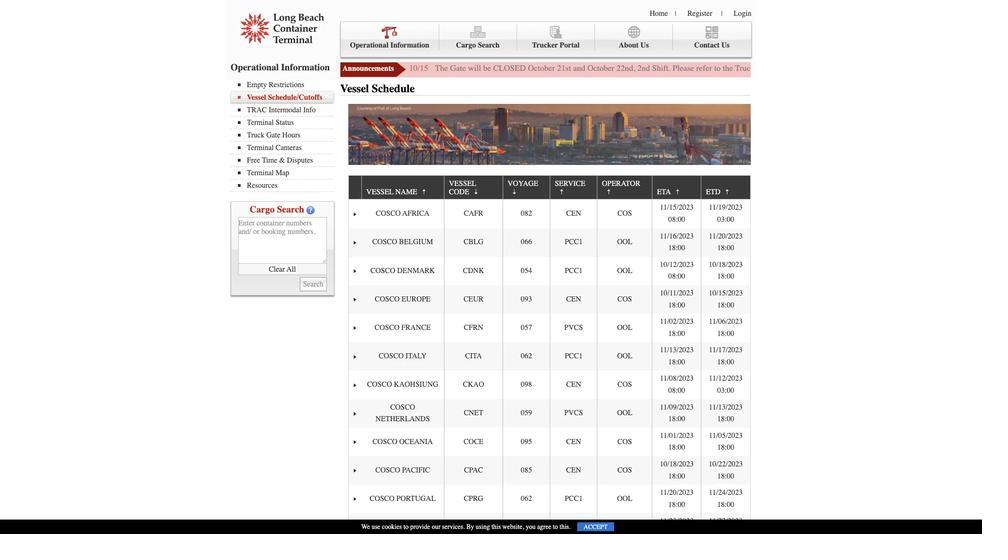 Task type: describe. For each thing, give the bounding box(es) containing it.
ool cell for 11/16/2023
[[598, 228, 653, 257]]

18:00 for 11/23/2023 18:00 cell
[[669, 530, 686, 535]]

3 terminal from the top
[[247, 169, 274, 177]]

ool for 11/02/2023
[[618, 324, 633, 332]]

11/17/2023 18:00
[[709, 346, 743, 367]]

ool cell for 10/12/2023
[[598, 257, 653, 286]]

11/15/2023
[[660, 204, 694, 212]]

shift.
[[653, 63, 671, 73]]

oceania
[[400, 438, 433, 446]]

cen cell for 093
[[550, 286, 598, 314]]

cosco for cosco europe
[[375, 295, 400, 304]]

pvcs cell for 059
[[550, 400, 598, 428]]

11/23/2023 18:00 cell
[[653, 514, 702, 535]]

11/13/2023 18:00 for 11/13/2023 18:00 cell to the top
[[660, 346, 694, 367]]

11/17/2023
[[709, 346, 743, 355]]

03:00 for 11/19/2023 03:00
[[718, 216, 735, 224]]

clear all button
[[238, 264, 327, 275]]

11/06/2023 18:00
[[709, 318, 743, 338]]

1 horizontal spatial truck
[[736, 63, 755, 73]]

1 vertical spatial 11/20/2023
[[660, 489, 694, 498]]

pcc1 for 11/20/2023
[[565, 495, 583, 504]]

18:00 for 10/22/2023 18:00 cell
[[718, 473, 735, 481]]

1 vertical spatial 11/20/2023 18:00 cell
[[653, 485, 702, 514]]

pvcs for 032
[[565, 524, 584, 532]]

11/19/2023
[[709, 204, 743, 212]]

059 cell
[[503, 400, 550, 428]]

11/09/2023 18:00 cell
[[653, 400, 702, 428]]

cameras
[[276, 144, 302, 152]]

ool cell for 11/02/2023
[[598, 314, 653, 343]]

11/08/2023 08:00 cell
[[653, 371, 702, 400]]

10/18/2023 18:00 for bottommost the 10/18/2023 18:00 cell
[[660, 461, 694, 481]]

this.
[[560, 524, 571, 532]]

1 vertical spatial information
[[281, 62, 330, 73]]

cos for 10/18/2023
[[618, 467, 633, 475]]

10/15/2023 18:00 cell
[[702, 286, 751, 314]]

cafr cell
[[444, 200, 503, 228]]

cosco kaohsiung cell
[[362, 371, 444, 400]]

about us link
[[596, 24, 674, 51]]

pcc1 cell for 11/16/2023
[[550, 228, 598, 257]]

hours inside empty restrictions vessel schedule/cutoffs trac intermodal info terminal status truck gate hours terminal cameras free time & disputes terminal map resources
[[283, 131, 301, 140]]

eta link
[[658, 184, 687, 199]]

further
[[844, 63, 867, 73]]

cosco for cosco shipping alps
[[363, 524, 388, 532]]

1 vertical spatial 10/18/2023 18:00 cell
[[653, 457, 702, 485]]

11/12/2023 03:00 cell
[[702, 371, 751, 400]]

clear all
[[269, 265, 296, 274]]

10/12/2023 08:00
[[660, 261, 694, 281]]

this
[[492, 524, 501, 532]]

cosco italy
[[379, 352, 427, 361]]

10/11/2023 18:00 cell
[[653, 286, 702, 314]]

032
[[521, 524, 533, 532]]

10/22/2023
[[709, 461, 743, 469]]

cosco for cosco kaohsiung
[[367, 381, 392, 389]]

0 vertical spatial 11/20/2023 18:00
[[709, 232, 743, 253]]

cosco for cosco belgium
[[373, 238, 398, 247]]

cpac cell
[[444, 457, 503, 485]]

clear
[[269, 265, 285, 274]]

tree grid containing vessel code
[[349, 176, 751, 535]]

operator
[[602, 180, 641, 188]]

status
[[276, 119, 294, 127]]

cosco netherlands cell
[[362, 400, 444, 428]]

cpac
[[465, 467, 483, 475]]

11/05/2023 18:00 cell
[[702, 428, 751, 457]]

pvcs cell for 057
[[550, 314, 598, 343]]

11/09/2023 18:00
[[660, 404, 694, 424]]

11/24/2023
[[709, 489, 743, 498]]

row containing 11/08/2023 08:00
[[349, 371, 751, 400]]

1 vertical spatial operational information
[[231, 62, 330, 73]]

cos cell for 10/11/2023
[[598, 286, 653, 314]]

truck inside empty restrictions vessel schedule/cutoffs trac intermodal info terminal status truck gate hours terminal cameras free time & disputes terminal map resources
[[247, 131, 265, 140]]

1 | from the left
[[675, 10, 677, 18]]

cdnk cell
[[444, 257, 503, 286]]

will
[[468, 63, 481, 73]]

voyage link
[[508, 176, 539, 199]]

cosco italy cell
[[362, 343, 444, 371]]

cprg
[[464, 495, 484, 504]]

africa
[[403, 210, 430, 218]]

schedule
[[372, 82, 415, 95]]

085
[[521, 467, 533, 475]]

cnet
[[464, 409, 484, 418]]

08:00 for 11/15/2023 08:00
[[669, 216, 686, 224]]

row containing vessel code
[[349, 176, 751, 200]]

11/17/2023 18:00 cell
[[702, 343, 751, 371]]

10/12/2023 08:00 cell
[[653, 257, 702, 286]]

free time & disputes link
[[238, 156, 333, 165]]

1 horizontal spatial gate
[[450, 63, 466, 73]]

cosco oceania
[[373, 438, 433, 446]]

register link
[[688, 9, 713, 18]]

10/11/2023
[[660, 289, 694, 298]]

082 cell
[[503, 200, 550, 228]]

cosco for cosco oceania
[[373, 438, 398, 446]]

details
[[885, 63, 907, 73]]

1 vertical spatial operational
[[231, 62, 279, 73]]

08:00 for 10/12/2023 08:00
[[669, 273, 686, 281]]

we
[[362, 524, 370, 532]]

cosco for cosco pacific
[[376, 467, 401, 475]]

18:00 up 11/08/2023
[[669, 358, 686, 367]]

disputes
[[287, 156, 313, 165]]

082
[[521, 210, 533, 218]]

vessel name link
[[367, 184, 433, 199]]

cosco africa
[[376, 210, 430, 218]]

1 october from the left
[[528, 63, 555, 73]]

home
[[650, 9, 668, 18]]

row containing 11/20/2023 18:00
[[349, 485, 751, 514]]

cosco france cell
[[362, 314, 444, 343]]

cfrn cell
[[444, 314, 503, 343]]

057
[[521, 324, 533, 332]]

truck gate hours link
[[238, 131, 333, 140]]

11/15/2023 08:00 cell
[[653, 200, 702, 228]]

1 vertical spatial 11/13/2023 18:00 cell
[[702, 400, 751, 428]]

1 horizontal spatial operational
[[350, 41, 389, 49]]

10/18/2023 18:00 for the top the 10/18/2023 18:00 cell
[[709, 261, 743, 281]]

11/24/2023 18:00 cell
[[702, 485, 751, 514]]

cen for 085
[[567, 467, 582, 475]]

11/06/2023 18:00 cell
[[702, 314, 751, 343]]

093
[[521, 295, 533, 304]]

vessel for code
[[449, 180, 477, 188]]

we use cookies to provide our services. by using this website, you agree to this.
[[362, 524, 571, 532]]

europe
[[402, 295, 431, 304]]

cen for 093
[[567, 295, 582, 304]]

pcc1 cell for 11/13/2023
[[550, 343, 598, 371]]

095 cell
[[503, 428, 550, 457]]

belgium
[[399, 238, 433, 247]]

11/16/2023 18:00
[[660, 232, 694, 253]]

054
[[521, 267, 533, 275]]

row containing 11/13/2023 18:00
[[349, 343, 751, 371]]

pcc1 for 11/16/2023
[[565, 238, 583, 247]]

row containing 11/23/2023 18:00
[[349, 514, 751, 535]]

18:00 for 11/17/2023 18:00 cell
[[718, 358, 735, 367]]

resources link
[[238, 182, 333, 190]]

cosco africa cell
[[362, 200, 444, 228]]

1 horizontal spatial to
[[553, 524, 558, 532]]

denmark
[[398, 267, 435, 275]]

contact
[[695, 41, 720, 49]]

row containing 10/18/2023 18:00
[[349, 457, 751, 485]]

054 cell
[[503, 257, 550, 286]]

closed
[[494, 63, 526, 73]]

cen cell for 095
[[550, 428, 598, 457]]

page
[[814, 63, 830, 73]]

0 vertical spatial cargo
[[456, 41, 476, 49]]

gate
[[869, 63, 883, 73]]

cosco denmark
[[371, 267, 435, 275]]

cosco pacific
[[376, 467, 430, 475]]

calp cell
[[444, 514, 503, 535]]

cosco europe cell
[[362, 286, 444, 314]]

cfrn
[[464, 324, 484, 332]]

empty restrictions vessel schedule/cutoffs trac intermodal info terminal status truck gate hours terminal cameras free time & disputes terminal map resources
[[247, 81, 323, 190]]

cita cell
[[444, 343, 503, 371]]

pvcs for 059
[[565, 409, 584, 418]]

operational information link
[[341, 24, 439, 51]]

operator link
[[602, 176, 641, 199]]

21st
[[558, 63, 572, 73]]

vessel for name
[[367, 188, 394, 196]]

11/16/2023
[[660, 232, 694, 241]]

web
[[798, 63, 812, 73]]

trac intermodal info link
[[238, 106, 333, 114]]

10/11/2023 18:00
[[660, 289, 694, 310]]

ool cell for 11/13/2023
[[598, 343, 653, 371]]

2 | from the left
[[722, 10, 723, 18]]

alps
[[425, 524, 443, 532]]

be
[[484, 63, 491, 73]]

coce cell
[[444, 428, 503, 457]]

10/15/2023
[[709, 289, 743, 298]]

trac
[[247, 106, 267, 114]]

ckao cell
[[444, 371, 503, 400]]

1 vertical spatial search
[[277, 204, 304, 215]]

terminal status link
[[238, 119, 333, 127]]

cosco for cosco africa
[[376, 210, 401, 218]]

098
[[521, 381, 533, 389]]

schedule/cutoffs
[[268, 93, 323, 102]]

18:00 for '11/06/2023 18:00' cell
[[718, 330, 735, 338]]

10/15/2023 18:00
[[709, 289, 743, 310]]

cosco for cosco italy
[[379, 352, 404, 361]]

ool cell for 11/23/2023
[[598, 514, 653, 535]]

please
[[673, 63, 695, 73]]

use
[[372, 524, 381, 532]]

1 vertical spatial 11/13/2023
[[709, 404, 743, 412]]

cblg cell
[[444, 228, 503, 257]]

18:00 for the 11/05/2023 18:00 cell in the bottom right of the page
[[718, 444, 735, 452]]

portugal
[[397, 495, 436, 504]]

10/15 the gate will be closed october 21st and october 22nd, 2nd shift. please refer to the truck gate hours web page for further gate details for the week.
[[410, 63, 953, 73]]

login link
[[734, 9, 752, 18]]

login
[[734, 9, 752, 18]]

and
[[574, 63, 586, 73]]

cosco portugal
[[370, 495, 436, 504]]

ool for 11/20/2023
[[618, 495, 633, 504]]

0 vertical spatial 11/13/2023 18:00 cell
[[653, 343, 702, 371]]

pcc1 cell for 11/20/2023
[[550, 485, 598, 514]]

11/16/2023 18:00 cell
[[653, 228, 702, 257]]



Task type: vqa. For each thing, say whether or not it's contained in the screenshot.
062 for CPRG
yes



Task type: locate. For each thing, give the bounding box(es) containing it.
1 horizontal spatial cargo
[[456, 41, 476, 49]]

pcc1 cell
[[550, 228, 598, 257], [550, 257, 598, 286], [550, 343, 598, 371], [550, 485, 598, 514]]

0 horizontal spatial 10/18/2023 18:00
[[660, 461, 694, 481]]

to left this.
[[553, 524, 558, 532]]

11/23/2023
[[660, 518, 694, 526]]

code
[[449, 188, 470, 196]]

0 horizontal spatial information
[[281, 62, 330, 73]]

ool cell
[[598, 228, 653, 257], [598, 257, 653, 286], [598, 314, 653, 343], [598, 343, 653, 371], [598, 400, 653, 428], [598, 485, 653, 514], [598, 514, 653, 535]]

11/15/2023 08:00
[[660, 204, 694, 224]]

2 row from the top
[[349, 200, 751, 228]]

4 row from the top
[[349, 257, 751, 286]]

0 horizontal spatial 11/20/2023
[[660, 489, 694, 498]]

5 cos cell from the top
[[598, 457, 653, 485]]

062 down 057 cell
[[521, 352, 533, 361]]

gate inside empty restrictions vessel schedule/cutoffs trac intermodal info terminal status truck gate hours terminal cameras free time & disputes terminal map resources
[[267, 131, 281, 140]]

0 vertical spatial truck
[[736, 63, 755, 73]]

cen cell for 082
[[550, 200, 598, 228]]

4 cos from the top
[[618, 438, 633, 446]]

0 vertical spatial 10/18/2023 18:00 cell
[[702, 257, 751, 286]]

pcc1 for 11/13/2023
[[565, 352, 583, 361]]

us right contact
[[722, 41, 730, 49]]

cosco kaohsiung
[[367, 381, 439, 389]]

october left 21st
[[528, 63, 555, 73]]

cos cell for 11/15/2023
[[598, 200, 653, 228]]

operational information
[[350, 41, 430, 49], [231, 62, 330, 73]]

08:00 down 10/12/2023
[[669, 273, 686, 281]]

1 the from the left
[[723, 63, 734, 73]]

1 horizontal spatial the
[[921, 63, 931, 73]]

voyage
[[508, 180, 539, 188]]

062 cell up you
[[503, 485, 550, 514]]

operational information up announcements
[[350, 41, 430, 49]]

vessel code link
[[449, 176, 485, 199]]

cosco for cosco denmark
[[371, 267, 396, 275]]

1 horizontal spatial operational information
[[350, 41, 430, 49]]

etd link
[[707, 184, 736, 199]]

0 horizontal spatial vessel
[[247, 93, 266, 102]]

0 vertical spatial terminal
[[247, 119, 274, 127]]

10/15
[[410, 63, 429, 73]]

18:00 down 11/06/2023
[[718, 330, 735, 338]]

| left login link
[[722, 10, 723, 18]]

062 cell for cita
[[503, 343, 550, 371]]

10/18/2023 18:00 cell up 10/15/2023
[[702, 257, 751, 286]]

18:00 inside 11/16/2023 18:00
[[669, 244, 686, 253]]

for right 'details'
[[909, 63, 919, 73]]

03:00 down 11/19/2023
[[718, 216, 735, 224]]

032 cell
[[503, 514, 550, 535]]

0 horizontal spatial truck
[[247, 131, 265, 140]]

row group containing 11/15/2023 08:00
[[349, 200, 751, 535]]

calp
[[464, 524, 483, 532]]

1 vertical spatial pvcs
[[565, 409, 584, 418]]

18:00 inside 11/24/2023 18:00
[[718, 501, 735, 510]]

1 terminal from the top
[[247, 119, 274, 127]]

18:00 down 10/11/2023
[[669, 301, 686, 310]]

1 pcc1 cell from the top
[[550, 228, 598, 257]]

0 vertical spatial operational
[[350, 41, 389, 49]]

information up restrictions
[[281, 62, 330, 73]]

2 cos cell from the top
[[598, 286, 653, 314]]

1 062 cell from the top
[[503, 343, 550, 371]]

0 horizontal spatial gate
[[267, 131, 281, 140]]

18:00 inside 11/05/2023 18:00
[[718, 444, 735, 452]]

1 cos cell from the top
[[598, 200, 653, 228]]

18:00 for 10/15/2023 18:00 cell
[[718, 301, 735, 310]]

11/01/2023
[[660, 432, 694, 440]]

cosco pacific cell
[[362, 457, 444, 485]]

information
[[391, 41, 430, 49], [281, 62, 330, 73]]

18:00 for 11/02/2023 18:00 cell
[[669, 330, 686, 338]]

4 pcc1 cell from the top
[[550, 485, 598, 514]]

9 row from the top
[[349, 400, 751, 428]]

gate down status
[[267, 131, 281, 140]]

row containing 10/12/2023 08:00
[[349, 257, 751, 286]]

18:00 down 11/01/2023 18:00 cell
[[669, 473, 686, 481]]

us for about us
[[641, 41, 649, 49]]

11/20/2023 18:00 down 11/19/2023 03:00 cell
[[709, 232, 743, 253]]

1 horizontal spatial us
[[722, 41, 730, 49]]

4 cen from the top
[[567, 438, 582, 446]]

3 pcc1 from the top
[[565, 352, 583, 361]]

0 horizontal spatial to
[[404, 524, 409, 532]]

provide
[[411, 524, 430, 532]]

18:00 down 11/27/2023
[[718, 530, 735, 535]]

0 horizontal spatial 10/18/2023
[[660, 461, 694, 469]]

0 vertical spatial 03:00
[[718, 216, 735, 224]]

1 vertical spatial 062 cell
[[503, 485, 550, 514]]

cargo search link
[[439, 24, 517, 51]]

3 pvcs cell from the top
[[550, 514, 598, 535]]

pvcs cell for 032
[[550, 514, 598, 535]]

18:00 for "11/09/2023 18:00" cell
[[669, 415, 686, 424]]

truck right 'refer'
[[736, 63, 755, 73]]

0 horizontal spatial |
[[675, 10, 677, 18]]

1 vertical spatial 03:00
[[718, 387, 735, 395]]

cosco shipping alps cell
[[362, 514, 444, 535]]

18:00 for 11/24/2023 18:00 cell
[[718, 501, 735, 510]]

info
[[304, 106, 316, 114]]

12 row from the top
[[349, 485, 751, 514]]

2 horizontal spatial gate
[[757, 63, 773, 73]]

operational up announcements
[[350, 41, 389, 49]]

0 horizontal spatial menu bar
[[231, 80, 338, 192]]

2 pcc1 from the top
[[565, 267, 583, 275]]

0 horizontal spatial the
[[723, 63, 734, 73]]

terminal map link
[[238, 169, 333, 177]]

0 vertical spatial 08:00
[[669, 216, 686, 224]]

1 horizontal spatial 10/18/2023
[[709, 261, 743, 269]]

search inside 'cargo search' link
[[478, 41, 500, 49]]

2 us from the left
[[722, 41, 730, 49]]

us right about
[[641, 41, 649, 49]]

03:00 inside 11/19/2023 03:00
[[718, 216, 735, 224]]

10/18/2023 18:00 cell
[[702, 257, 751, 286], [653, 457, 702, 485]]

0 vertical spatial information
[[391, 41, 430, 49]]

03:00 for 11/12/2023 03:00
[[718, 387, 735, 395]]

2 for from the left
[[909, 63, 919, 73]]

11/27/2023 18:00 cell
[[702, 514, 751, 535]]

1 horizontal spatial search
[[478, 41, 500, 49]]

0 horizontal spatial hours
[[283, 131, 301, 140]]

0 horizontal spatial us
[[641, 41, 649, 49]]

4 cos cell from the top
[[598, 428, 653, 457]]

ool for 11/13/2023
[[618, 352, 633, 361]]

18:00 down 11/19/2023 03:00 cell
[[718, 244, 735, 253]]

4 pcc1 from the top
[[565, 495, 583, 504]]

1 horizontal spatial hours
[[775, 63, 796, 73]]

operational up empty
[[231, 62, 279, 73]]

062 up 032 cell
[[521, 495, 533, 504]]

0 vertical spatial 062
[[521, 352, 533, 361]]

18:00 inside 11/02/2023 18:00
[[669, 330, 686, 338]]

menu bar containing operational information
[[340, 21, 752, 57]]

08:00 down 11/15/2023
[[669, 216, 686, 224]]

1 vertical spatial pvcs cell
[[550, 400, 598, 428]]

22nd,
[[617, 63, 636, 73]]

11/02/2023
[[660, 318, 694, 326]]

03:00 inside 11/12/2023 03:00
[[718, 387, 735, 395]]

menu bar
[[340, 21, 752, 57], [231, 80, 338, 192]]

cosco inside cosco netherlands
[[391, 404, 415, 412]]

ool for 11/09/2023
[[618, 409, 633, 418]]

menu bar containing empty restrictions
[[231, 80, 338, 192]]

0 vertical spatial search
[[478, 41, 500, 49]]

1 vertical spatial 11/20/2023 18:00
[[660, 489, 694, 510]]

11/20/2023 down 11/19/2023 03:00 cell
[[709, 232, 743, 241]]

18:00 for bottommost the 10/18/2023 18:00 cell
[[669, 473, 686, 481]]

cosco oceania cell
[[362, 428, 444, 457]]

11/13/2023 18:00 cell up 11/08/2023
[[653, 343, 702, 371]]

information up 10/15
[[391, 41, 430, 49]]

1 horizontal spatial information
[[391, 41, 430, 49]]

2 ool cell from the top
[[598, 257, 653, 286]]

for
[[832, 63, 842, 73], [909, 63, 919, 73]]

5 ool from the top
[[618, 409, 633, 418]]

18:00 inside 11/06/2023 18:00
[[718, 330, 735, 338]]

03:00
[[718, 216, 735, 224], [718, 387, 735, 395]]

1 vertical spatial terminal
[[247, 144, 274, 152]]

11/08/2023 08:00
[[660, 375, 694, 395]]

vessel
[[449, 180, 477, 188], [367, 188, 394, 196]]

11/13/2023 down 11/02/2023 18:00 cell
[[660, 346, 694, 355]]

1 vertical spatial menu bar
[[231, 80, 338, 192]]

1 horizontal spatial vessel
[[449, 180, 477, 188]]

2 cen from the top
[[567, 295, 582, 304]]

kaohsiung
[[394, 381, 439, 389]]

11/19/2023 03:00 cell
[[702, 200, 751, 228]]

10/18/2023 up 10/15/2023
[[709, 261, 743, 269]]

10/18/2023 18:00 up 10/15/2023
[[709, 261, 743, 281]]

contact us link
[[674, 24, 752, 51]]

0 horizontal spatial vessel
[[367, 188, 394, 196]]

5 cos from the top
[[618, 467, 633, 475]]

cen for 082
[[567, 210, 582, 218]]

5 ool cell from the top
[[598, 400, 653, 428]]

gate left the web
[[757, 63, 773, 73]]

vessel name
[[367, 188, 418, 196]]

intermodal
[[269, 106, 302, 114]]

cosco shipping alps
[[363, 524, 443, 532]]

0 vertical spatial 11/20/2023
[[709, 232, 743, 241]]

truck down trac at the top of page
[[247, 131, 265, 140]]

2 cen cell from the top
[[550, 286, 598, 314]]

using
[[476, 524, 490, 532]]

18:00 for 11/16/2023 18:00 cell
[[669, 244, 686, 253]]

13 row from the top
[[349, 514, 751, 535]]

cosco for cosco netherlands
[[391, 404, 415, 412]]

2 vertical spatial pvcs cell
[[550, 514, 598, 535]]

3 cen cell from the top
[[550, 371, 598, 400]]

18:00 down 11/17/2023
[[718, 358, 735, 367]]

cos cell for 11/01/2023
[[598, 428, 653, 457]]

1 horizontal spatial menu bar
[[340, 21, 752, 57]]

3 ool from the top
[[618, 324, 633, 332]]

for right page
[[832, 63, 842, 73]]

home link
[[650, 9, 668, 18]]

cen cell
[[550, 200, 598, 228], [550, 286, 598, 314], [550, 371, 598, 400], [550, 428, 598, 457], [550, 457, 598, 485]]

the
[[723, 63, 734, 73], [921, 63, 931, 73]]

1 vertical spatial 11/13/2023 18:00
[[709, 404, 743, 424]]

the right 'refer'
[[723, 63, 734, 73]]

18:00 down 11/05/2023
[[718, 444, 735, 452]]

3 pvcs from the top
[[565, 524, 584, 532]]

18:00 down 11/24/2023
[[718, 501, 735, 510]]

terminal up resources
[[247, 169, 274, 177]]

1 ool from the top
[[618, 238, 633, 247]]

accept button
[[578, 523, 615, 532]]

cnet cell
[[444, 400, 503, 428]]

hours up cameras
[[283, 131, 301, 140]]

truck
[[736, 63, 755, 73], [247, 131, 265, 140]]

8 row from the top
[[349, 371, 751, 400]]

| right "home" link
[[675, 10, 677, 18]]

2 ool from the top
[[618, 267, 633, 275]]

register
[[688, 9, 713, 18]]

pacific
[[402, 467, 430, 475]]

066 cell
[[503, 228, 550, 257]]

cargo search down resources link
[[250, 204, 304, 215]]

1 vertical spatial 08:00
[[669, 273, 686, 281]]

0 horizontal spatial operational
[[231, 62, 279, 73]]

11/02/2023 18:00 cell
[[653, 314, 702, 343]]

11 row from the top
[[349, 457, 751, 485]]

cos cell
[[598, 200, 653, 228], [598, 286, 653, 314], [598, 371, 653, 400], [598, 428, 653, 457], [598, 457, 653, 485]]

1 vertical spatial 062
[[521, 495, 533, 504]]

1 pcc1 from the top
[[565, 238, 583, 247]]

operational information up empty restrictions link on the top left of the page
[[231, 62, 330, 73]]

1 horizontal spatial vessel
[[340, 82, 369, 95]]

062 for cprg
[[521, 495, 533, 504]]

0 vertical spatial operational information
[[350, 41, 430, 49]]

1 horizontal spatial cargo search
[[456, 41, 500, 49]]

row containing cosco netherlands
[[349, 400, 751, 428]]

cprg cell
[[444, 485, 503, 514]]

057 cell
[[503, 314, 550, 343]]

3 cos from the top
[[618, 381, 633, 389]]

10/18/2023 18:00
[[709, 261, 743, 281], [660, 461, 694, 481]]

ool for 10/12/2023
[[618, 267, 633, 275]]

1 horizontal spatial 10/18/2023 18:00
[[709, 261, 743, 281]]

cargo search up will
[[456, 41, 500, 49]]

1 row from the top
[[349, 176, 751, 200]]

terminal up free
[[247, 144, 274, 152]]

08:00 for 11/08/2023 08:00
[[669, 387, 686, 395]]

cen cell for 085
[[550, 457, 598, 485]]

18:00 down 11/16/2023
[[669, 244, 686, 253]]

shipping
[[390, 524, 423, 532]]

None submit
[[300, 278, 327, 292]]

0 vertical spatial 10/18/2023 18:00
[[709, 261, 743, 281]]

2 cos from the top
[[618, 295, 633, 304]]

cosco europe
[[375, 295, 431, 304]]

1 vertical spatial cargo search
[[250, 204, 304, 215]]

18:00 up 11/23/2023
[[669, 501, 686, 510]]

0 vertical spatial pvcs
[[565, 324, 584, 332]]

cos for 11/08/2023
[[618, 381, 633, 389]]

11/13/2023 18:00 for bottom 11/13/2023 18:00 cell
[[709, 404, 743, 424]]

4 ool cell from the top
[[598, 343, 653, 371]]

free
[[247, 156, 260, 165]]

cen cell for 098
[[550, 371, 598, 400]]

row containing 11/01/2023 18:00
[[349, 428, 751, 457]]

pcc1 cell for 10/12/2023
[[550, 257, 598, 286]]

1 pvcs from the top
[[565, 324, 584, 332]]

1 pvcs cell from the top
[[550, 314, 598, 343]]

085 cell
[[503, 457, 550, 485]]

10/18/2023 18:00 cell down the 11/01/2023 18:00
[[653, 457, 702, 485]]

empty restrictions link
[[238, 81, 333, 89]]

1 vertical spatial truck
[[247, 131, 265, 140]]

1 horizontal spatial 11/13/2023 18:00
[[709, 404, 743, 424]]

service
[[555, 180, 586, 188]]

093 cell
[[503, 286, 550, 314]]

1 for from the left
[[832, 63, 842, 73]]

2 062 cell from the top
[[503, 485, 550, 514]]

18:00 inside 11/17/2023 18:00
[[718, 358, 735, 367]]

terminal cameras link
[[238, 144, 333, 152]]

&
[[279, 156, 285, 165]]

062 cell
[[503, 343, 550, 371], [503, 485, 550, 514]]

2 pvcs from the top
[[565, 409, 584, 418]]

1 ool cell from the top
[[598, 228, 653, 257]]

gate right the
[[450, 63, 466, 73]]

cosco denmark cell
[[362, 257, 444, 286]]

11/13/2023 18:00 up 11/08/2023
[[660, 346, 694, 367]]

0 horizontal spatial cargo search
[[250, 204, 304, 215]]

to right 'refer'
[[715, 63, 721, 73]]

1 horizontal spatial 11/13/2023
[[709, 404, 743, 412]]

0 vertical spatial 11/20/2023 18:00 cell
[[702, 228, 751, 257]]

1 cen cell from the top
[[550, 200, 598, 228]]

7 row from the top
[[349, 343, 751, 371]]

vessel down empty
[[247, 93, 266, 102]]

cosco for cosco portugal
[[370, 495, 395, 504]]

18:00 for 11/27/2023 18:00 cell
[[718, 530, 735, 535]]

vessel schedule
[[340, 82, 415, 95]]

1 vertical spatial hours
[[283, 131, 301, 140]]

18:00 inside 10/15/2023 18:00
[[718, 301, 735, 310]]

time
[[262, 156, 278, 165]]

08:00 down 11/08/2023
[[669, 387, 686, 395]]

062 cell up 098
[[503, 343, 550, 371]]

18:00 inside the 11/09/2023 18:00
[[669, 415, 686, 424]]

3 ool cell from the top
[[598, 314, 653, 343]]

cos cell for 11/08/2023
[[598, 371, 653, 400]]

cosco for cosco france
[[375, 324, 400, 332]]

cosco portugal cell
[[362, 485, 444, 514]]

0 vertical spatial cargo search
[[456, 41, 500, 49]]

1 03:00 from the top
[[718, 216, 735, 224]]

03:00 down 11/12/2023
[[718, 387, 735, 395]]

ool for 11/23/2023
[[618, 524, 633, 532]]

search down resources link
[[277, 204, 304, 215]]

10 row from the top
[[349, 428, 751, 457]]

18:00 down 11/09/2023
[[669, 415, 686, 424]]

18:00 up 10/15/2023
[[718, 273, 735, 281]]

cosco belgium cell
[[362, 228, 444, 257]]

2 terminal from the top
[[247, 144, 274, 152]]

2 08:00 from the top
[[669, 273, 686, 281]]

0 horizontal spatial operational information
[[231, 62, 330, 73]]

cosco inside 'cell'
[[367, 381, 392, 389]]

062 for cita
[[521, 352, 533, 361]]

18:00 inside 10/22/2023 18:00
[[718, 473, 735, 481]]

2 vertical spatial pvcs
[[565, 524, 584, 532]]

vessel inside empty restrictions vessel schedule/cutoffs trac intermodal info terminal status truck gate hours terminal cameras free time & disputes terminal map resources
[[247, 93, 266, 102]]

11/19/2023 03:00
[[709, 204, 743, 224]]

18:00 for 11/01/2023 18:00 cell
[[669, 444, 686, 452]]

0 horizontal spatial 11/13/2023
[[660, 346, 694, 355]]

098 cell
[[503, 371, 550, 400]]

0 horizontal spatial cargo
[[250, 204, 275, 215]]

0 horizontal spatial october
[[528, 63, 555, 73]]

0 horizontal spatial for
[[832, 63, 842, 73]]

18:00 inside 11/27/2023 18:00
[[718, 530, 735, 535]]

row containing 11/16/2023 18:00
[[349, 228, 751, 257]]

terminal down trac at the top of page
[[247, 119, 274, 127]]

2 vertical spatial terminal
[[247, 169, 274, 177]]

1 horizontal spatial |
[[722, 10, 723, 18]]

2 pvcs cell from the top
[[550, 400, 598, 428]]

2 062 from the top
[[521, 495, 533, 504]]

3 pcc1 cell from the top
[[550, 343, 598, 371]]

row containing 10/11/2023 18:00
[[349, 286, 751, 314]]

10/18/2023 18:00 down 11/01/2023 18:00 cell
[[660, 461, 694, 481]]

1 08:00 from the top
[[669, 216, 686, 224]]

ool
[[618, 238, 633, 247], [618, 267, 633, 275], [618, 324, 633, 332], [618, 352, 633, 361], [618, 409, 633, 418], [618, 495, 633, 504], [618, 524, 633, 532]]

ool for 11/16/2023
[[618, 238, 633, 247]]

11/01/2023 18:00
[[660, 432, 694, 452]]

search
[[478, 41, 500, 49], [277, 204, 304, 215]]

11/13/2023 18:00 up 11/05/2023
[[709, 404, 743, 424]]

0 vertical spatial hours
[[775, 63, 796, 73]]

tree grid
[[349, 176, 751, 535]]

7 ool cell from the top
[[598, 514, 653, 535]]

11/20/2023 18:00 cell down 11/19/2023 03:00
[[702, 228, 751, 257]]

cargo up will
[[456, 41, 476, 49]]

1 us from the left
[[641, 41, 649, 49]]

the left the week.
[[921, 63, 931, 73]]

by
[[467, 524, 474, 532]]

vessel left name
[[367, 188, 394, 196]]

18:00 up 11/05/2023
[[718, 415, 735, 424]]

cafr
[[464, 210, 484, 218]]

us
[[641, 41, 649, 49], [722, 41, 730, 49]]

18:00 down 11/23/2023
[[669, 530, 686, 535]]

search up be
[[478, 41, 500, 49]]

0 horizontal spatial 11/13/2023 18:00
[[660, 346, 694, 367]]

trucker portal link
[[517, 24, 596, 51]]

11/13/2023 18:00
[[660, 346, 694, 367], [709, 404, 743, 424]]

2 the from the left
[[921, 63, 931, 73]]

11/05/2023
[[709, 432, 743, 440]]

row containing 11/02/2023 18:00
[[349, 314, 751, 343]]

terminal
[[247, 119, 274, 127], [247, 144, 274, 152], [247, 169, 274, 177]]

0 vertical spatial 11/13/2023
[[660, 346, 694, 355]]

4 cen cell from the top
[[550, 428, 598, 457]]

1 horizontal spatial for
[[909, 63, 919, 73]]

cosco france
[[375, 324, 431, 332]]

3 cen from the top
[[567, 381, 582, 389]]

6 ool cell from the top
[[598, 485, 653, 514]]

3 cos cell from the top
[[598, 371, 653, 400]]

11/13/2023
[[660, 346, 694, 355], [709, 404, 743, 412]]

059
[[521, 409, 533, 418]]

08:00
[[669, 216, 686, 224], [669, 273, 686, 281], [669, 387, 686, 395]]

18:00 down 10/15/2023
[[718, 301, 735, 310]]

11/27/2023 18:00
[[709, 518, 743, 535]]

0 vertical spatial 11/13/2023 18:00
[[660, 346, 694, 367]]

08:00 inside 10/12/2023 08:00
[[669, 273, 686, 281]]

1 horizontal spatial october
[[588, 63, 615, 73]]

18:00 for 10/11/2023 18:00 cell on the bottom
[[669, 301, 686, 310]]

us for contact us
[[722, 41, 730, 49]]

pvcs cell
[[550, 314, 598, 343], [550, 400, 598, 428], [550, 514, 598, 535]]

1 horizontal spatial 11/20/2023
[[709, 232, 743, 241]]

week.
[[933, 63, 953, 73]]

18:00 inside 11/23/2023 18:00
[[669, 530, 686, 535]]

cargo down resources
[[250, 204, 275, 215]]

cos for 11/15/2023
[[618, 210, 633, 218]]

066
[[521, 238, 533, 247]]

11/13/2023 18:00 cell
[[653, 343, 702, 371], [702, 400, 751, 428]]

2 pcc1 cell from the top
[[550, 257, 598, 286]]

cos for 10/11/2023
[[618, 295, 633, 304]]

cosco netherlands
[[376, 404, 430, 424]]

pvcs for 057
[[565, 324, 584, 332]]

11/20/2023 18:00 cell
[[702, 228, 751, 257], [653, 485, 702, 514]]

cos for 11/01/2023
[[618, 438, 633, 446]]

18:00 inside the 11/01/2023 18:00
[[669, 444, 686, 452]]

1 cen from the top
[[567, 210, 582, 218]]

0 vertical spatial 062 cell
[[503, 343, 550, 371]]

11/01/2023 18:00 cell
[[653, 428, 702, 457]]

cosco inside "cell"
[[376, 467, 401, 475]]

1 062 from the top
[[521, 352, 533, 361]]

18:00 for the top the 10/18/2023 18:00 cell
[[718, 273, 735, 281]]

website,
[[503, 524, 524, 532]]

ceur cell
[[444, 286, 503, 314]]

062 cell for cprg
[[503, 485, 550, 514]]

11/20/2023 up 11/23/2023
[[660, 489, 694, 498]]

2 vertical spatial 08:00
[[669, 387, 686, 395]]

2 03:00 from the top
[[718, 387, 735, 395]]

0 vertical spatial menu bar
[[340, 21, 752, 57]]

1 vertical spatial 10/18/2023 18:00
[[660, 461, 694, 481]]

6 ool from the top
[[618, 495, 633, 504]]

10/18/2023 down 11/01/2023 18:00 cell
[[660, 461, 694, 469]]

3 row from the top
[[349, 228, 751, 257]]

october right and
[[588, 63, 615, 73]]

row
[[349, 176, 751, 200], [349, 200, 751, 228], [349, 228, 751, 257], [349, 257, 751, 286], [349, 286, 751, 314], [349, 314, 751, 343], [349, 343, 751, 371], [349, 371, 751, 400], [349, 400, 751, 428], [349, 428, 751, 457], [349, 457, 751, 485], [349, 485, 751, 514], [349, 514, 751, 535]]

5 cen from the top
[[567, 467, 582, 475]]

pcc1 for 10/12/2023
[[565, 267, 583, 275]]

18:00 down the 11/02/2023
[[669, 330, 686, 338]]

10/22/2023 18:00 cell
[[702, 457, 751, 485]]

name
[[396, 188, 418, 196]]

cargo
[[456, 41, 476, 49], [250, 204, 275, 215]]

1 vertical spatial 10/18/2023
[[660, 461, 694, 469]]

3 08:00 from the top
[[669, 387, 686, 395]]

1 horizontal spatial 11/20/2023 18:00
[[709, 232, 743, 253]]

11/13/2023 18:00 cell up 11/05/2023
[[702, 400, 751, 428]]

5 row from the top
[[349, 286, 751, 314]]

11/20/2023 18:00 up 11/23/2023
[[660, 489, 694, 510]]

pvcs
[[565, 324, 584, 332], [565, 409, 584, 418], [565, 524, 584, 532]]

6 row from the top
[[349, 314, 751, 343]]

hours left the web
[[775, 63, 796, 73]]

announcements
[[343, 64, 394, 73]]

2 horizontal spatial to
[[715, 63, 721, 73]]

11/20/2023 18:00 cell up 11/23/2023
[[653, 485, 702, 514]]

cen for 095
[[567, 438, 582, 446]]

7 ool from the top
[[618, 524, 633, 532]]

11/13/2023 down 11/12/2023 03:00 cell in the right of the page
[[709, 404, 743, 412]]

vessel up 'cafr'
[[449, 180, 477, 188]]

ool cell for 11/09/2023
[[598, 400, 653, 428]]

Enter container numbers and/ or booking numbers.  text field
[[238, 217, 327, 264]]

cen for 098
[[567, 381, 582, 389]]

2 october from the left
[[588, 63, 615, 73]]

restrictions
[[269, 81, 305, 89]]

11/20/2023 18:00
[[709, 232, 743, 253], [660, 489, 694, 510]]

4 ool from the top
[[618, 352, 633, 361]]

5 cen cell from the top
[[550, 457, 598, 485]]

10/18/2023 for bottommost the 10/18/2023 18:00 cell
[[660, 461, 694, 469]]

vessel down announcements
[[340, 82, 369, 95]]

trucker
[[532, 41, 558, 49]]

row group
[[349, 200, 751, 535]]

18:00 down the "11/01/2023"
[[669, 444, 686, 452]]

18:00 down 10/22/2023
[[718, 473, 735, 481]]

095
[[521, 438, 533, 446]]

row containing 11/15/2023 08:00
[[349, 200, 751, 228]]

ool cell for 11/20/2023
[[598, 485, 653, 514]]

cos cell for 10/18/2023
[[598, 457, 653, 485]]

18:00 inside "10/11/2023 18:00"
[[669, 301, 686, 310]]

to left "provide"
[[404, 524, 409, 532]]

08:00 inside 11/15/2023 08:00
[[669, 216, 686, 224]]

1 cos from the top
[[618, 210, 633, 218]]

08:00 inside 11/08/2023 08:00
[[669, 387, 686, 395]]

10/18/2023 for the top the 10/18/2023 18:00 cell
[[709, 261, 743, 269]]

0 horizontal spatial search
[[277, 204, 304, 215]]

trucker portal
[[532, 41, 580, 49]]



